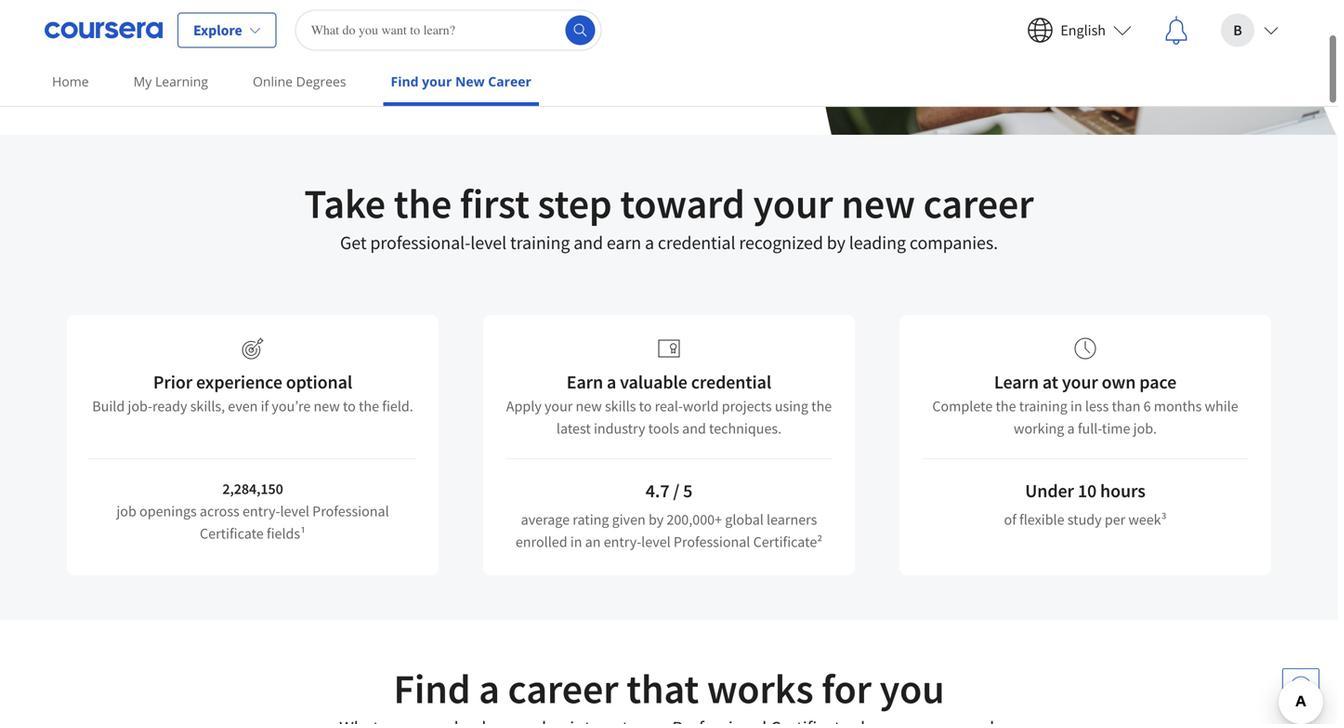 Task type: locate. For each thing, give the bounding box(es) containing it.
1 vertical spatial find
[[394, 663, 471, 714]]

english button
[[1012, 0, 1147, 60]]

ready
[[152, 397, 187, 415]]

2 to from the left
[[639, 397, 652, 415]]

a inside take the first step toward your new career get professional-level training and earn a credential recognized by leading companies.
[[645, 231, 654, 254]]

global
[[725, 510, 764, 529]]

level up fields¹
[[280, 502, 309, 520]]

to inside earn a valuable credential apply your new skills to real-world projects using the latest industry tools and techniques.
[[639, 397, 652, 415]]

4.7
[[646, 479, 670, 502]]

career
[[488, 72, 532, 90]]

0 vertical spatial in
[[1071, 397, 1083, 415]]

0 horizontal spatial level
[[280, 502, 309, 520]]

1 vertical spatial entry-
[[604, 533, 641, 551]]

new down "optional" at the bottom left of the page
[[314, 397, 340, 415]]

recognized
[[739, 231, 823, 254]]

enrolled
[[516, 533, 568, 551]]

and
[[574, 231, 603, 254], [682, 419, 706, 438]]

your up latest
[[545, 397, 573, 415]]

/
[[673, 479, 680, 502]]

career inside take the first step toward your new career get professional-level training and earn a credential recognized by leading companies.
[[923, 178, 1034, 229]]

the right using
[[812, 397, 832, 415]]

training down the step
[[510, 231, 570, 254]]

1 vertical spatial career
[[508, 663, 619, 714]]

level down the first
[[470, 231, 507, 254]]

b
[[1234, 21, 1242, 40]]

entry-
[[243, 502, 280, 520], [604, 533, 641, 551]]

0 horizontal spatial new
[[314, 397, 340, 415]]

credential down toward
[[658, 231, 736, 254]]

level down given on the left bottom of the page
[[641, 533, 671, 551]]

english
[[1061, 21, 1106, 40]]

1 horizontal spatial to
[[639, 397, 652, 415]]

learn
[[994, 370, 1039, 394]]

1 horizontal spatial and
[[682, 419, 706, 438]]

world
[[683, 397, 719, 415]]

0 vertical spatial career
[[923, 178, 1034, 229]]

new inside earn a valuable credential apply your new skills to real-world projects using the latest industry tools and techniques.
[[576, 397, 602, 415]]

level inside take the first step toward your new career get professional-level training and earn a credential recognized by leading companies.
[[470, 231, 507, 254]]

you
[[880, 663, 945, 714]]

toward
[[620, 178, 745, 229]]

the
[[394, 178, 452, 229], [359, 397, 379, 415], [812, 397, 832, 415], [996, 397, 1016, 415]]

training up working
[[1019, 397, 1068, 415]]

in left 'less'
[[1071, 397, 1083, 415]]

new inside take the first step toward your new career get professional-level training and earn a credential recognized by leading companies.
[[841, 178, 915, 229]]

that
[[627, 663, 699, 714]]

professional
[[312, 502, 389, 520], [674, 533, 750, 551]]

0 vertical spatial find
[[391, 72, 419, 90]]

level inside 2,284,150 job openings across entry-level professional certificate fields¹
[[280, 502, 309, 520]]

4.7 / 5 average rating given by 200,000+ global learners enrolled in an entry-level professional certificate²
[[516, 479, 823, 551]]

find your new career
[[391, 72, 532, 90]]

job-
[[128, 397, 152, 415]]

works
[[707, 663, 814, 714]]

prior
[[153, 370, 192, 394]]

0 horizontal spatial entry-
[[243, 502, 280, 520]]

the left field.
[[359, 397, 379, 415]]

my learning
[[134, 72, 208, 90]]

find for find your new career
[[391, 72, 419, 90]]

2,284,150
[[222, 480, 283, 498]]

new down earn
[[576, 397, 602, 415]]

0 vertical spatial credential
[[658, 231, 736, 254]]

your up recognized
[[753, 178, 833, 229]]

1 vertical spatial training
[[1019, 397, 1068, 415]]

1 horizontal spatial in
[[1071, 397, 1083, 415]]

1 vertical spatial and
[[682, 419, 706, 438]]

1 vertical spatial credential
[[691, 370, 772, 394]]

a inside learn at your own pace complete the training in less than 6 months while working a full-time job.
[[1068, 419, 1075, 438]]

hours
[[1100, 479, 1146, 502]]

and down world
[[682, 419, 706, 438]]

0 vertical spatial entry-
[[243, 502, 280, 520]]

1 horizontal spatial by
[[827, 231, 846, 254]]

the inside earn a valuable credential apply your new skills to real-world projects using the latest industry tools and techniques.
[[812, 397, 832, 415]]

credential up projects
[[691, 370, 772, 394]]

in left an
[[570, 533, 582, 551]]

fields¹
[[267, 524, 306, 543]]

new
[[841, 178, 915, 229], [314, 397, 340, 415], [576, 397, 602, 415]]

credential
[[658, 231, 736, 254], [691, 370, 772, 394]]

leading
[[849, 231, 906, 254]]

valuable
[[620, 370, 688, 394]]

techniques.
[[709, 419, 782, 438]]

new for toward
[[841, 178, 915, 229]]

you're
[[272, 397, 311, 415]]

entry- down given on the left bottom of the page
[[604, 533, 641, 551]]

find your new career link
[[383, 60, 539, 106]]

in
[[1071, 397, 1083, 415], [570, 533, 582, 551]]

learn at your own pace complete the training in less than 6 months while working a full-time job.
[[933, 370, 1239, 438]]

by
[[827, 231, 846, 254], [649, 510, 664, 529]]

entry- inside 2,284,150 job openings across entry-level professional certificate fields¹
[[243, 502, 280, 520]]

the down "learn"
[[996, 397, 1016, 415]]

1 horizontal spatial professional
[[674, 533, 750, 551]]

week³
[[1129, 510, 1167, 529]]

1 vertical spatial in
[[570, 533, 582, 551]]

1 horizontal spatial level
[[470, 231, 507, 254]]

2 horizontal spatial level
[[641, 533, 671, 551]]

0 vertical spatial level
[[470, 231, 507, 254]]

1 horizontal spatial new
[[576, 397, 602, 415]]

average
[[521, 510, 570, 529]]

0 vertical spatial professional
[[312, 502, 389, 520]]

online degrees link
[[245, 60, 354, 102]]

1 horizontal spatial entry-
[[604, 533, 641, 551]]

0 horizontal spatial in
[[570, 533, 582, 551]]

and left earn
[[574, 231, 603, 254]]

0 vertical spatial and
[[574, 231, 603, 254]]

your inside earn a valuable credential apply your new skills to real-world projects using the latest industry tools and techniques.
[[545, 397, 573, 415]]

0 horizontal spatial to
[[343, 397, 356, 415]]

complete
[[933, 397, 993, 415]]

1 horizontal spatial training
[[1019, 397, 1068, 415]]

new inside prior experience optional build job-ready skills, even if you're new to the field.
[[314, 397, 340, 415]]

learners
[[767, 510, 817, 529]]

level inside 4.7 / 5 average rating given by 200,000+ global learners enrolled in an entry-level professional certificate²
[[641, 533, 671, 551]]

online degrees
[[253, 72, 346, 90]]

your up 'less'
[[1062, 370, 1098, 394]]

by left leading
[[827, 231, 846, 254]]

1 to from the left
[[343, 397, 356, 415]]

find
[[391, 72, 419, 90], [394, 663, 471, 714]]

to left real-
[[639, 397, 652, 415]]

0 horizontal spatial by
[[649, 510, 664, 529]]

2 horizontal spatial new
[[841, 178, 915, 229]]

flexible
[[1020, 510, 1065, 529]]

1 vertical spatial professional
[[674, 533, 750, 551]]

level
[[470, 231, 507, 254], [280, 502, 309, 520], [641, 533, 671, 551]]

new up leading
[[841, 178, 915, 229]]

to down "optional" at the bottom left of the page
[[343, 397, 356, 415]]

entry- down 2,284,150
[[243, 502, 280, 520]]

certificate²
[[753, 533, 823, 551]]

2 vertical spatial level
[[641, 533, 671, 551]]

0 horizontal spatial professional
[[312, 502, 389, 520]]

1 vertical spatial level
[[280, 502, 309, 520]]

0 horizontal spatial and
[[574, 231, 603, 254]]

industry
[[594, 419, 645, 438]]

than
[[1112, 397, 1141, 415]]

None search field
[[295, 10, 602, 51]]

1 horizontal spatial career
[[923, 178, 1034, 229]]

earn
[[567, 370, 603, 394]]

by right given on the left bottom of the page
[[649, 510, 664, 529]]

0 horizontal spatial career
[[508, 663, 619, 714]]

new for apply
[[576, 397, 602, 415]]

0 vertical spatial training
[[510, 231, 570, 254]]

field.
[[382, 397, 413, 415]]

0 vertical spatial by
[[827, 231, 846, 254]]

rating
[[573, 510, 609, 529]]

b button
[[1206, 0, 1294, 60]]

get
[[340, 231, 367, 254]]

latest
[[557, 419, 591, 438]]

a
[[645, 231, 654, 254], [607, 370, 616, 394], [1068, 419, 1075, 438], [479, 663, 500, 714]]

the up professional-
[[394, 178, 452, 229]]

your inside learn at your own pace complete the training in less than 6 months while working a full-time job.
[[1062, 370, 1098, 394]]

200,000+
[[667, 510, 722, 529]]

1 vertical spatial by
[[649, 510, 664, 529]]

openings
[[139, 502, 197, 520]]

a inside earn a valuable credential apply your new skills to real-world projects using the latest industry tools and techniques.
[[607, 370, 616, 394]]

using
[[775, 397, 809, 415]]

training inside take the first step toward your new career get professional-level training and earn a credential recognized by leading companies.
[[510, 231, 570, 254]]

0 horizontal spatial training
[[510, 231, 570, 254]]

companies.
[[910, 231, 998, 254]]

the inside take the first step toward your new career get professional-level training and earn a credential recognized by leading companies.
[[394, 178, 452, 229]]



Task type: vqa. For each thing, say whether or not it's contained in the screenshot.


Task type: describe. For each thing, give the bounding box(es) containing it.
my
[[134, 72, 152, 90]]

home link
[[45, 60, 96, 102]]

apply
[[506, 397, 542, 415]]

professional inside 2,284,150 job openings across entry-level professional certificate fields¹
[[312, 502, 389, 520]]

experience
[[196, 370, 282, 394]]

less
[[1085, 397, 1109, 415]]

home
[[52, 72, 89, 90]]

the inside prior experience optional build job-ready skills, even if you're new to the field.
[[359, 397, 379, 415]]

find a career that works for you
[[394, 663, 945, 714]]

learning
[[155, 72, 208, 90]]

by inside take the first step toward your new career get professional-level training and earn a credential recognized by leading companies.
[[827, 231, 846, 254]]

What do you want to learn? text field
[[295, 10, 602, 51]]

job
[[117, 502, 136, 520]]

prior experience optional build job-ready skills, even if you're new to the field.
[[92, 370, 413, 415]]

of
[[1004, 510, 1017, 529]]

certificate
[[200, 524, 264, 543]]

skills,
[[190, 397, 225, 415]]

and inside take the first step toward your new career get professional-level training and earn a credential recognized by leading companies.
[[574, 231, 603, 254]]

given
[[612, 510, 646, 529]]

explore button
[[178, 13, 277, 48]]

6
[[1144, 397, 1151, 415]]

an
[[585, 533, 601, 551]]

explore
[[193, 21, 242, 40]]

pace
[[1140, 370, 1177, 394]]

your left "new"
[[422, 72, 452, 90]]

take the first step toward your new career get professional-level training and earn a credential recognized by leading companies.
[[304, 178, 1034, 254]]

5
[[683, 479, 693, 502]]

across
[[200, 502, 240, 520]]

earn a valuable credential apply your new skills to real-world projects using the latest industry tools and techniques.
[[506, 370, 832, 438]]

and inside earn a valuable credential apply your new skills to real-world projects using the latest industry tools and techniques.
[[682, 419, 706, 438]]

earn
[[607, 231, 641, 254]]

professional inside 4.7 / 5 average rating given by 200,000+ global learners enrolled in an entry-level professional certificate²
[[674, 533, 750, 551]]

under 10 hours of flexible study per week³
[[1004, 479, 1167, 529]]

entry- inside 4.7 / 5 average rating given by 200,000+ global learners enrolled in an entry-level professional certificate²
[[604, 533, 641, 551]]

your inside take the first step toward your new career get professional-level training and earn a credential recognized by leading companies.
[[753, 178, 833, 229]]

for
[[822, 663, 872, 714]]

in inside 4.7 / 5 average rating given by 200,000+ global learners enrolled in an entry-level professional certificate²
[[570, 533, 582, 551]]

training inside learn at your own pace complete the training in less than 6 months while working a full-time job.
[[1019, 397, 1068, 415]]

new
[[455, 72, 485, 90]]

take
[[304, 178, 386, 229]]

first
[[460, 178, 530, 229]]

build
[[92, 397, 125, 415]]

at
[[1043, 370, 1059, 394]]

help center image
[[1290, 676, 1312, 698]]

my learning link
[[126, 60, 216, 102]]

full-
[[1078, 419, 1102, 438]]

the inside learn at your own pace complete the training in less than 6 months while working a full-time job.
[[996, 397, 1016, 415]]

degrees
[[296, 72, 346, 90]]

professional-
[[370, 231, 470, 254]]

study
[[1068, 510, 1102, 529]]

find for find a career that works for you
[[394, 663, 471, 714]]

time
[[1102, 419, 1131, 438]]

in inside learn at your own pace complete the training in less than 6 months while working a full-time job.
[[1071, 397, 1083, 415]]

even
[[228, 397, 258, 415]]

tools
[[648, 419, 679, 438]]

by inside 4.7 / 5 average rating given by 200,000+ global learners enrolled in an entry-level professional certificate²
[[649, 510, 664, 529]]

skills
[[605, 397, 636, 415]]

step
[[538, 178, 612, 229]]

10
[[1078, 479, 1097, 502]]

to inside prior experience optional build job-ready skills, even if you're new to the field.
[[343, 397, 356, 415]]

months
[[1154, 397, 1202, 415]]

coursera image
[[45, 15, 163, 45]]

own
[[1102, 370, 1136, 394]]

credential inside earn a valuable credential apply your new skills to real-world projects using the latest industry tools and techniques.
[[691, 370, 772, 394]]

credential inside take the first step toward your new career get professional-level training and earn a credential recognized by leading companies.
[[658, 231, 736, 254]]

projects
[[722, 397, 772, 415]]

job.
[[1134, 419, 1157, 438]]

under
[[1025, 479, 1074, 502]]

working
[[1014, 419, 1065, 438]]

while
[[1205, 397, 1239, 415]]

per
[[1105, 510, 1126, 529]]

real-
[[655, 397, 683, 415]]

2,284,150 job openings across entry-level professional certificate fields¹
[[117, 480, 389, 543]]

online
[[253, 72, 293, 90]]

optional
[[286, 370, 352, 394]]

if
[[261, 397, 269, 415]]



